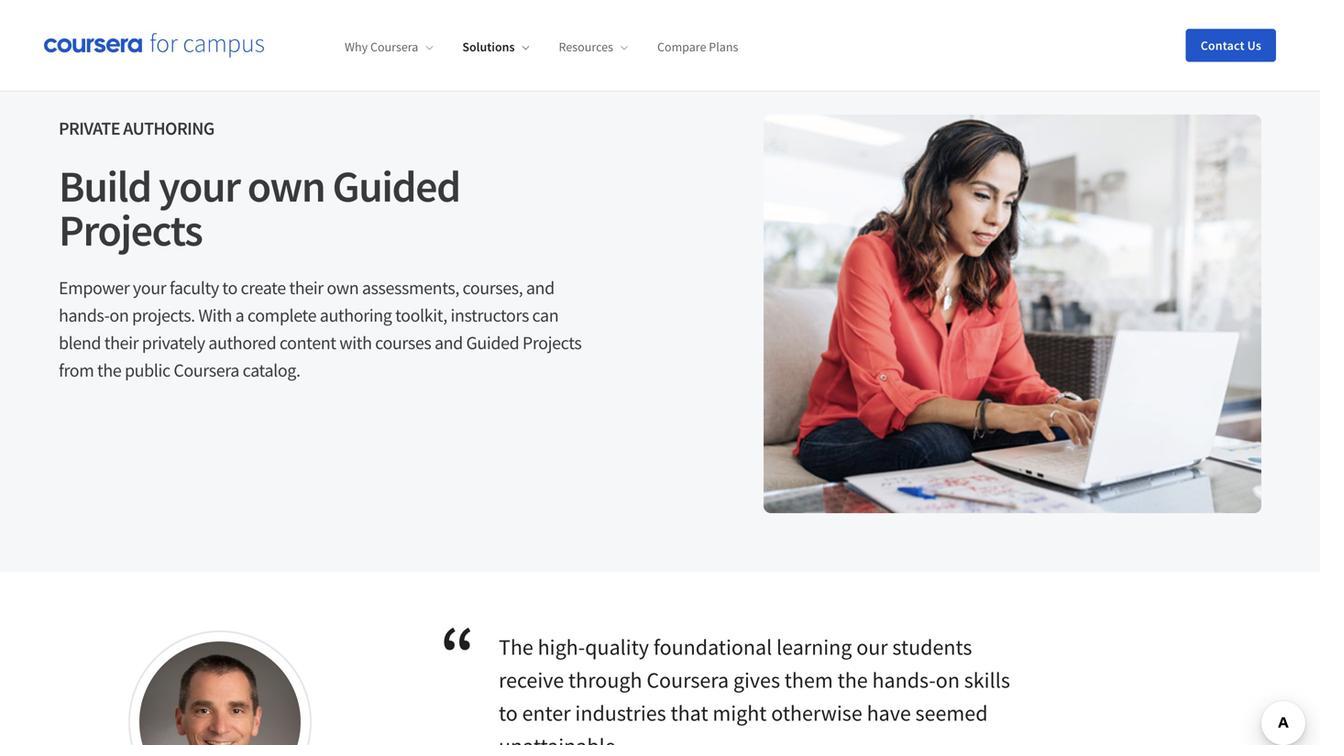 Task type: locate. For each thing, give the bounding box(es) containing it.
projects up empower
[[59, 203, 202, 258]]

2 horizontal spatial coursera
[[647, 667, 729, 694]]

0 vertical spatial your
[[159, 159, 240, 214]]

coursera
[[371, 39, 419, 55], [174, 359, 239, 382], [647, 667, 729, 694]]

why
[[345, 39, 368, 55]]

guided
[[332, 159, 460, 214], [466, 332, 519, 355]]

our
[[857, 634, 888, 661]]

empower
[[59, 277, 130, 299]]

resources link
[[559, 39, 628, 55]]

your inside empower your faculty to create their own assessments, courses, and hands-on projects. with a complete authoring toolkit, instructors can blend their privately authored content with courses and guided projects from the public coursera catalog.
[[133, 277, 166, 299]]

to
[[222, 277, 237, 299], [499, 700, 518, 727]]

hands- up blend
[[59, 304, 110, 327]]

1 vertical spatial projects
[[523, 332, 582, 355]]

quality
[[585, 634, 649, 661]]

high-
[[538, 634, 585, 661]]

1 horizontal spatial their
[[289, 277, 324, 299]]

why coursera
[[345, 39, 419, 55]]

1 vertical spatial and
[[435, 332, 463, 355]]

1 horizontal spatial guided
[[466, 332, 519, 355]]

1 horizontal spatial authoring
[[320, 304, 392, 327]]

1 horizontal spatial and
[[526, 277, 555, 299]]

private authoring
[[59, 117, 214, 140]]

gives
[[734, 667, 781, 694]]

their up complete
[[289, 277, 324, 299]]

0 vertical spatial authoring
[[123, 117, 214, 140]]

to up a in the top of the page
[[222, 277, 237, 299]]

0 horizontal spatial on
[[110, 304, 129, 327]]

1 horizontal spatial projects
[[523, 332, 582, 355]]

projects.
[[132, 304, 195, 327]]

0 horizontal spatial own
[[247, 159, 325, 214]]

and
[[526, 277, 555, 299], [435, 332, 463, 355]]

coursera inside 'the high-quality foundational learning our students receive through coursera gives them the hands-on skills to enter industries that might otherwise have seemed unattainable.'
[[647, 667, 729, 694]]

their
[[289, 277, 324, 299], [104, 332, 139, 355]]

assessments,
[[362, 277, 460, 299]]

that
[[671, 700, 709, 727]]

and up can
[[526, 277, 555, 299]]

coursera down privately
[[174, 359, 239, 382]]

the
[[97, 359, 121, 382], [838, 667, 868, 694]]

might
[[713, 700, 767, 727]]

0 vertical spatial own
[[247, 159, 325, 214]]

seemed
[[916, 700, 988, 727]]

0 horizontal spatial hands-
[[59, 304, 110, 327]]

instructors
[[451, 304, 529, 327]]

projects inside build your own guided projects
[[59, 203, 202, 258]]

courses
[[375, 332, 431, 355]]

the right from
[[97, 359, 121, 382]]

0 horizontal spatial to
[[222, 277, 237, 299]]

1 horizontal spatial to
[[499, 700, 518, 727]]

0 vertical spatial the
[[97, 359, 121, 382]]

1 vertical spatial on
[[936, 667, 960, 694]]

the
[[499, 634, 534, 661]]

1 horizontal spatial coursera
[[371, 39, 419, 55]]

on inside empower your faculty to create their own assessments, courses, and hands-on projects. with a complete authoring toolkit, instructors can blend their privately authored content with courses and guided projects from the public coursera catalog.
[[110, 304, 129, 327]]

to left enter
[[499, 700, 518, 727]]

0 horizontal spatial coursera
[[174, 359, 239, 382]]

0 horizontal spatial their
[[104, 332, 139, 355]]

1 horizontal spatial own
[[327, 277, 359, 299]]

on
[[110, 304, 129, 327], [936, 667, 960, 694]]

0 vertical spatial and
[[526, 277, 555, 299]]

authoring
[[123, 117, 214, 140], [320, 304, 392, 327]]

own inside build your own guided projects
[[247, 159, 325, 214]]

0 horizontal spatial guided
[[332, 159, 460, 214]]

coursera inside empower your faculty to create their own assessments, courses, and hands-on projects. with a complete authoring toolkit, instructors can blend their privately authored content with courses and guided projects from the public coursera catalog.
[[174, 359, 239, 382]]

hands-
[[59, 304, 110, 327], [873, 667, 936, 694]]

your inside build your own guided projects
[[159, 159, 240, 214]]

1 vertical spatial own
[[327, 277, 359, 299]]

1 vertical spatial coursera
[[174, 359, 239, 382]]

1 vertical spatial your
[[133, 277, 166, 299]]

your up projects.
[[133, 277, 166, 299]]

projects
[[59, 203, 202, 258], [523, 332, 582, 355]]

own
[[247, 159, 325, 214], [327, 277, 359, 299]]

0 horizontal spatial and
[[435, 332, 463, 355]]

them
[[785, 667, 834, 694]]

on down empower
[[110, 304, 129, 327]]

hands- inside empower your faculty to create their own assessments, courses, and hands-on projects. with a complete authoring toolkit, instructors can blend their privately authored content with courses and guided projects from the public coursera catalog.
[[59, 304, 110, 327]]

why coursera link
[[345, 39, 433, 55]]

1 vertical spatial the
[[838, 667, 868, 694]]

0 vertical spatial projects
[[59, 203, 202, 258]]

0 vertical spatial coursera
[[371, 39, 419, 55]]

through
[[569, 667, 643, 694]]

their up public
[[104, 332, 139, 355]]

the inside empower your faculty to create their own assessments, courses, and hands-on projects. with a complete authoring toolkit, instructors can blend their privately authored content with courses and guided projects from the public coursera catalog.
[[97, 359, 121, 382]]

on up the seemed
[[936, 667, 960, 694]]

foundational
[[654, 634, 773, 661]]

to inside empower your faculty to create their own assessments, courses, and hands-on projects. with a complete authoring toolkit, instructors can blend their privately authored content with courses and guided projects from the public coursera catalog.
[[222, 277, 237, 299]]

authoring up with
[[320, 304, 392, 327]]

public
[[125, 359, 170, 382]]

industries
[[576, 700, 667, 727]]

1 vertical spatial hands-
[[873, 667, 936, 694]]

your
[[159, 159, 240, 214], [133, 277, 166, 299]]

1 vertical spatial to
[[499, 700, 518, 727]]

2 vertical spatial coursera
[[647, 667, 729, 694]]

create
[[241, 277, 286, 299]]

the down 'our'
[[838, 667, 868, 694]]

0 vertical spatial to
[[222, 277, 237, 299]]

solutions link
[[463, 39, 530, 55]]

1 horizontal spatial on
[[936, 667, 960, 694]]

coursera up that
[[647, 667, 729, 694]]

hands- inside 'the high-quality foundational learning our students receive through coursera gives them the hands-on skills to enter industries that might otherwise have seemed unattainable.'
[[873, 667, 936, 694]]

1 vertical spatial guided
[[466, 332, 519, 355]]

1 horizontal spatial the
[[838, 667, 868, 694]]

0 horizontal spatial the
[[97, 359, 121, 382]]

1 vertical spatial authoring
[[320, 304, 392, 327]]

authoring inside empower your faculty to create their own assessments, courses, and hands-on projects. with a complete authoring toolkit, instructors can blend their privately authored content with courses and guided projects from the public coursera catalog.
[[320, 304, 392, 327]]

hands- up have
[[873, 667, 936, 694]]

compare
[[658, 39, 707, 55]]

0 vertical spatial hands-
[[59, 304, 110, 327]]

1 horizontal spatial hands-
[[873, 667, 936, 694]]

and down toolkit,
[[435, 332, 463, 355]]

the high-quality foundational learning our students receive through coursera gives them the hands-on skills to enter industries that might otherwise have seemed unattainable.
[[499, 634, 1011, 746]]

plans
[[709, 39, 739, 55]]

authoring right private
[[123, 117, 214, 140]]

build
[[59, 159, 151, 214]]

catalog.
[[243, 359, 300, 382]]

1 vertical spatial their
[[104, 332, 139, 355]]

0 vertical spatial on
[[110, 304, 129, 327]]

0 vertical spatial guided
[[332, 159, 460, 214]]

coursera right "why"
[[371, 39, 419, 55]]

projects down can
[[523, 332, 582, 355]]

your for empower
[[133, 277, 166, 299]]

your down the private authoring
[[159, 159, 240, 214]]

0 horizontal spatial projects
[[59, 203, 202, 258]]



Task type: vqa. For each thing, say whether or not it's contained in the screenshot.
2nd "WHAT"
no



Task type: describe. For each thing, give the bounding box(es) containing it.
courses,
[[463, 277, 523, 299]]

blend
[[59, 332, 101, 355]]

toolkit,
[[395, 304, 447, 327]]

coursera for campus image
[[44, 33, 264, 58]]

have
[[867, 700, 912, 727]]

receive
[[499, 667, 564, 694]]

learning
[[777, 634, 853, 661]]

complete
[[248, 304, 317, 327]]

contact us button
[[1187, 29, 1277, 62]]

skills
[[965, 667, 1011, 694]]

to inside 'the high-quality foundational learning our students receive through coursera gives them the hands-on skills to enter industries that might otherwise have seemed unattainable.'
[[499, 700, 518, 727]]

privately
[[142, 332, 205, 355]]

private
[[59, 117, 120, 140]]

from
[[59, 359, 94, 382]]

guided inside build your own guided projects
[[332, 159, 460, 214]]

0 vertical spatial their
[[289, 277, 324, 299]]

0 horizontal spatial authoring
[[123, 117, 214, 140]]

can
[[533, 304, 559, 327]]

content
[[280, 332, 336, 355]]

a
[[235, 304, 244, 327]]

unattainable.
[[499, 733, 622, 746]]

your for build
[[159, 159, 240, 214]]

contact us
[[1201, 37, 1262, 54]]

resources
[[559, 39, 614, 55]]

own inside empower your faculty to create their own assessments, courses, and hands-on projects. with a complete authoring toolkit, instructors can blend their privately authored content with courses and guided projects from the public coursera catalog.
[[327, 277, 359, 299]]

otherwise
[[772, 700, 863, 727]]

faculty
[[170, 277, 219, 299]]

mark w boise state image
[[139, 642, 301, 746]]

projects inside empower your faculty to create their own assessments, courses, and hands-on projects. with a complete authoring toolkit, instructors can blend their privately authored content with courses and guided projects from the public coursera catalog.
[[523, 332, 582, 355]]

us
[[1248, 37, 1262, 54]]

guided inside empower your faculty to create their own assessments, courses, and hands-on projects. with a complete authoring toolkit, instructors can blend their privately authored content with courses and guided projects from the public coursera catalog.
[[466, 332, 519, 355]]

solutions
[[463, 39, 515, 55]]

on inside 'the high-quality foundational learning our students receive through coursera gives them the hands-on skills to enter industries that might otherwise have seemed unattainable.'
[[936, 667, 960, 694]]

private authoring c4c gp image
[[764, 115, 1262, 514]]

compare plans
[[658, 39, 739, 55]]

compare plans link
[[658, 39, 739, 55]]

contact
[[1201, 37, 1245, 54]]

with
[[340, 332, 372, 355]]

enter
[[522, 700, 571, 727]]

empower your faculty to create their own assessments, courses, and hands-on projects. with a complete authoring toolkit, instructors can blend their privately authored content with courses and guided projects from the public coursera catalog.
[[59, 277, 582, 382]]

the inside 'the high-quality foundational learning our students receive through coursera gives them the hands-on skills to enter industries that might otherwise have seemed unattainable.'
[[838, 667, 868, 694]]

authored
[[208, 332, 276, 355]]

build your own guided projects
[[59, 159, 460, 258]]

with
[[198, 304, 232, 327]]

students
[[893, 634, 973, 661]]



